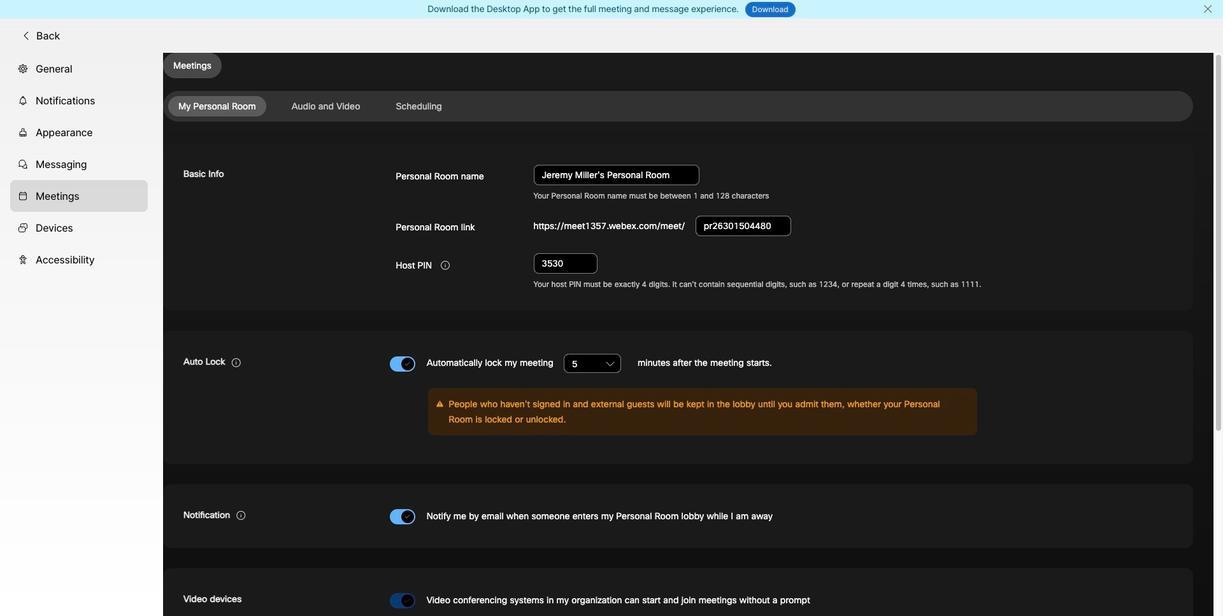 Task type: vqa. For each thing, say whether or not it's contained in the screenshot.
Settings navigation
yes



Task type: locate. For each thing, give the bounding box(es) containing it.
settings navigation
[[0, 53, 163, 617]]

cancel_16 image
[[1203, 4, 1213, 14]]

general tab
[[10, 53, 148, 85]]

messaging tab
[[10, 148, 148, 180]]



Task type: describe. For each thing, give the bounding box(es) containing it.
appearance tab
[[10, 116, 148, 148]]

meetings tab
[[10, 180, 148, 212]]

devices tab
[[10, 212, 148, 244]]

accessibility tab
[[10, 244, 148, 276]]

notifications tab
[[10, 85, 148, 116]]



